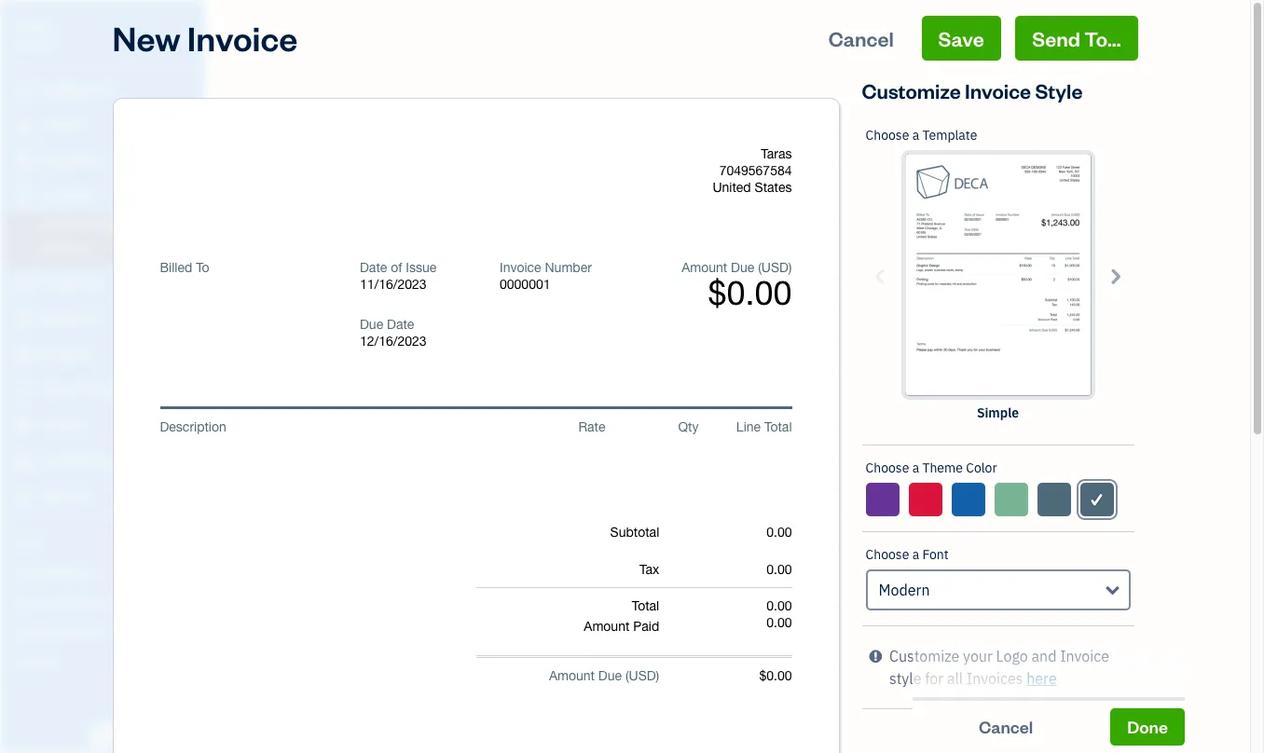 Task type: describe. For each thing, give the bounding box(es) containing it.
invoice image
[[12, 187, 34, 206]]

4 0.00 from the top
[[767, 615, 792, 630]]

united
[[713, 180, 751, 195]]

here
[[1027, 669, 1057, 688]]

payment image
[[12, 275, 34, 294]]

description
[[160, 420, 226, 434]]

issue
[[406, 260, 437, 275]]

number
[[545, 260, 592, 275]]

to...
[[1084, 25, 1121, 51]]

chart image
[[12, 452, 34, 471]]

team members image
[[14, 565, 200, 580]]

) for amount due ( usd ) $0.00
[[789, 260, 792, 275]]

cancel for leftmost cancel button
[[829, 25, 894, 51]]

apps image
[[14, 535, 200, 550]]

template
[[922, 127, 977, 144]]

new
[[112, 16, 181, 60]]

taras for choose a theme color
[[761, 146, 792, 161]]

subtotal
[[610, 525, 659, 540]]

style
[[889, 669, 922, 688]]

choose a font
[[866, 546, 949, 563]]

to
[[196, 260, 209, 275]]

12/16/2023
[[360, 334, 427, 349]]

a for font
[[912, 546, 919, 563]]

choose a font element
[[862, 532, 1134, 627]]

customize your logo and invoice style for all invoices
[[889, 647, 1109, 688]]

dashboard image
[[12, 81, 34, 100]]

taras owner
[[15, 17, 52, 51]]

1 vertical spatial $0.00
[[759, 668, 792, 683]]

usd for amount due ( usd )
[[629, 668, 656, 683]]

due for amount due ( usd ) $0.00
[[731, 260, 754, 275]]

font
[[922, 546, 949, 563]]

owner
[[15, 37, 49, 51]]

line
[[736, 420, 761, 434]]

done button
[[1111, 709, 1185, 746]]

invoice number
[[500, 260, 592, 275]]

send to... button
[[1015, 16, 1138, 61]]

total inside total amount paid
[[632, 599, 659, 613]]

amount for amount due ( usd )
[[549, 668, 595, 683]]

your
[[963, 647, 993, 666]]

cancel for bottom cancel button
[[979, 716, 1033, 737]]

done
[[1127, 716, 1168, 737]]

choose a template
[[866, 127, 977, 144]]

billed to
[[160, 260, 209, 275]]

customize for customize your logo and invoice style for all invoices
[[889, 647, 960, 666]]

0 vertical spatial date
[[360, 260, 387, 275]]

customize for customize invoice style
[[862, 77, 961, 103]]

choose a theme color element
[[861, 446, 1135, 532]]

choose a theme color
[[866, 460, 997, 476]]

modern
[[879, 581, 930, 599]]

amount inside total amount paid
[[584, 619, 630, 634]]

due inside due date 12/16/2023
[[360, 317, 383, 332]]

choose for choose a template
[[866, 127, 909, 144]]

1 0.00 from the top
[[767, 525, 792, 540]]

1 vertical spatial cancel button
[[913, 709, 1099, 746]]

customize invoice style
[[862, 77, 1083, 103]]

states
[[755, 180, 792, 195]]

1 horizontal spatial total
[[764, 420, 792, 434]]

rate
[[578, 420, 606, 434]]

line total
[[736, 420, 792, 434]]

amount for amount due ( usd ) $0.00
[[682, 260, 727, 275]]

custom image
[[1088, 489, 1105, 511]]

here link
[[1027, 669, 1057, 688]]

bank connections image
[[14, 625, 200, 640]]

for
[[925, 669, 944, 688]]

paid
[[633, 619, 659, 634]]

( for amount due ( usd ) $0.00
[[758, 260, 762, 275]]

of
[[391, 260, 402, 275]]

qty
[[678, 420, 699, 434]]



Task type: locate. For each thing, give the bounding box(es) containing it.
usd
[[762, 260, 789, 275], [629, 668, 656, 683]]

taras up owner
[[15, 17, 52, 35]]

taras
[[15, 17, 52, 35], [761, 146, 792, 161]]

money image
[[12, 417, 34, 435]]

date
[[360, 260, 387, 275], [387, 317, 414, 332]]

0 vertical spatial amount
[[682, 260, 727, 275]]

) for amount due ( usd )
[[656, 668, 659, 683]]

due down united
[[731, 260, 754, 275]]

$0.00
[[708, 273, 792, 312], [759, 668, 792, 683]]

simple
[[977, 405, 1019, 421]]

2 a from the top
[[912, 460, 919, 476]]

taras inside main element
[[15, 17, 52, 35]]

choose
[[866, 127, 909, 144], [866, 460, 909, 476], [866, 546, 909, 563]]

taras inside taras 7049567584 united states
[[761, 146, 792, 161]]

due down total amount paid
[[598, 668, 622, 683]]

a left theme
[[912, 460, 919, 476]]

$0.00 inside "amount due ( usd ) $0.00"
[[708, 273, 792, 312]]

3 0.00 from the top
[[767, 599, 792, 613]]

cancel button
[[812, 16, 911, 61], [913, 709, 1099, 746]]

1 vertical spatial amount
[[584, 619, 630, 634]]

amount
[[682, 260, 727, 275], [584, 619, 630, 634], [549, 668, 595, 683]]

0 horizontal spatial cancel
[[829, 25, 894, 51]]

choose for choose a theme color
[[866, 460, 909, 476]]

2 choose from the top
[[866, 460, 909, 476]]

amount left paid
[[584, 619, 630, 634]]

amount due ( usd ) $0.00
[[682, 260, 792, 312]]

date up 12/16/2023
[[387, 317, 414, 332]]

1 vertical spatial )
[[656, 668, 659, 683]]

cancel
[[829, 25, 894, 51], [979, 716, 1033, 737]]

invoices
[[967, 669, 1023, 688]]

total right line
[[764, 420, 792, 434]]

total amount paid
[[584, 599, 659, 634]]

1 choose from the top
[[866, 127, 909, 144]]

0 horizontal spatial cancel button
[[812, 16, 911, 61]]

7049567584
[[719, 163, 792, 178]]

freshbooks image
[[88, 723, 117, 746]]

Enter an Invoice # text field
[[500, 277, 552, 292]]

settings image
[[14, 654, 200, 669]]

choose a template element
[[862, 113, 1134, 446]]

usd down paid
[[629, 668, 656, 683]]

2 0.00 from the top
[[767, 562, 792, 577]]

save
[[938, 25, 984, 51]]

0 vertical spatial )
[[789, 260, 792, 275]]

Issue date in MM/DD/YYYY format text field
[[360, 277, 472, 292]]

theme
[[922, 460, 963, 476]]

1 horizontal spatial cancel button
[[913, 709, 1099, 746]]

( for amount due ( usd )
[[625, 668, 629, 683]]

total
[[764, 420, 792, 434], [632, 599, 659, 613]]

taras 7049567584 united states
[[713, 146, 792, 195]]

invoice
[[187, 16, 298, 60], [965, 77, 1031, 103], [500, 260, 541, 275], [1060, 647, 1109, 666]]

1 vertical spatial cancel
[[979, 716, 1033, 737]]

project image
[[12, 346, 34, 365]]

1 horizontal spatial usd
[[762, 260, 789, 275]]

choose for choose a font
[[866, 546, 909, 563]]

0 vertical spatial due
[[731, 260, 754, 275]]

date left of
[[360, 260, 387, 275]]

due date 12/16/2023
[[360, 317, 427, 349]]

amount inside "amount due ( usd ) $0.00"
[[682, 260, 727, 275]]

choose up modern on the right
[[866, 546, 909, 563]]

usd inside "amount due ( usd ) $0.00"
[[762, 260, 789, 275]]

0.00
[[767, 525, 792, 540], [767, 562, 792, 577], [767, 599, 792, 613], [767, 615, 792, 630]]

due up 12/16/2023
[[360, 317, 383, 332]]

a left template
[[912, 127, 919, 144]]

a for template
[[912, 127, 919, 144]]

0 horizontal spatial taras
[[15, 17, 52, 35]]

exclamationcircle image
[[869, 645, 882, 668]]

and
[[1032, 647, 1057, 666]]

1 vertical spatial (
[[625, 668, 629, 683]]

estimate image
[[12, 152, 34, 171]]

2 vertical spatial due
[[598, 668, 622, 683]]

items and services image
[[14, 595, 200, 610]]

0 vertical spatial $0.00
[[708, 273, 792, 312]]

amount down total amount paid
[[549, 668, 595, 683]]

1 vertical spatial choose
[[866, 460, 909, 476]]

customize inside customize your logo and invoice style for all invoices
[[889, 647, 960, 666]]

a
[[912, 127, 919, 144], [912, 460, 919, 476], [912, 546, 919, 563]]

0 vertical spatial taras
[[15, 17, 52, 35]]

previous image
[[870, 265, 892, 287]]

0.00 0.00
[[767, 599, 792, 630]]

2 vertical spatial choose
[[866, 546, 909, 563]]

2 vertical spatial a
[[912, 546, 919, 563]]

1 vertical spatial usd
[[629, 668, 656, 683]]

due inside "amount due ( usd ) $0.00"
[[731, 260, 754, 275]]

2 horizontal spatial due
[[731, 260, 754, 275]]

save button
[[922, 16, 1001, 61]]

( down "states"
[[758, 260, 762, 275]]

timer image
[[12, 381, 34, 400]]

1 vertical spatial total
[[632, 599, 659, 613]]

style
[[1035, 77, 1083, 103]]

( down total amount paid
[[625, 668, 629, 683]]

customize up for
[[889, 647, 960, 666]]

all
[[947, 669, 963, 688]]

0 horizontal spatial usd
[[629, 668, 656, 683]]

1 horizontal spatial (
[[758, 260, 762, 275]]

color
[[966, 460, 997, 476]]

taras up 7049567584
[[761, 146, 792, 161]]

) down paid
[[656, 668, 659, 683]]

1 vertical spatial due
[[360, 317, 383, 332]]

due
[[731, 260, 754, 275], [360, 317, 383, 332], [598, 668, 622, 683]]

0 horizontal spatial (
[[625, 668, 629, 683]]

main element
[[0, 0, 252, 753]]

1 a from the top
[[912, 127, 919, 144]]

0 horizontal spatial due
[[360, 317, 383, 332]]

0 vertical spatial total
[[764, 420, 792, 434]]

2 vertical spatial amount
[[549, 668, 595, 683]]

amount down united
[[682, 260, 727, 275]]

usd down "states"
[[762, 260, 789, 275]]

3 choose from the top
[[866, 546, 909, 563]]

new invoice
[[112, 16, 298, 60]]

( inside "amount due ( usd ) $0.00"
[[758, 260, 762, 275]]

customize up choose a template
[[862, 77, 961, 103]]

0 vertical spatial a
[[912, 127, 919, 144]]

12/16/2023 button
[[360, 333, 472, 350]]

customize
[[862, 77, 961, 103], [889, 647, 960, 666]]

next image
[[1104, 265, 1126, 287]]

choose left template
[[866, 127, 909, 144]]

amount due ( usd )
[[549, 668, 659, 683]]

due for amount due ( usd )
[[598, 668, 622, 683]]

3 a from the top
[[912, 546, 919, 563]]

0 vertical spatial (
[[758, 260, 762, 275]]

0 vertical spatial cancel
[[829, 25, 894, 51]]

tax
[[640, 562, 659, 577]]

a left font
[[912, 546, 919, 563]]

a for theme
[[912, 460, 919, 476]]

client image
[[12, 117, 34, 135]]

report image
[[12, 488, 34, 506]]

1 vertical spatial customize
[[889, 647, 960, 666]]

1 horizontal spatial taras
[[761, 146, 792, 161]]

(
[[758, 260, 762, 275], [625, 668, 629, 683]]

0 vertical spatial usd
[[762, 260, 789, 275]]

1 horizontal spatial )
[[789, 260, 792, 275]]

1 horizontal spatial due
[[598, 668, 622, 683]]

0 horizontal spatial )
[[656, 668, 659, 683]]

choose left theme
[[866, 460, 909, 476]]

send to...
[[1032, 25, 1121, 51]]

1 vertical spatial taras
[[761, 146, 792, 161]]

0 vertical spatial cancel button
[[812, 16, 911, 61]]

) down "states"
[[789, 260, 792, 275]]

date of issue
[[360, 260, 437, 275]]

Font field
[[866, 570, 1130, 611]]

1 vertical spatial date
[[387, 317, 414, 332]]

invoice inside customize your logo and invoice style for all invoices
[[1060, 647, 1109, 666]]

date inside due date 12/16/2023
[[387, 317, 414, 332]]

) inside "amount due ( usd ) $0.00"
[[789, 260, 792, 275]]

)
[[789, 260, 792, 275], [656, 668, 659, 683]]

1 vertical spatial a
[[912, 460, 919, 476]]

taras for customize invoice style
[[15, 17, 52, 35]]

1 horizontal spatial cancel
[[979, 716, 1033, 737]]

0 horizontal spatial total
[[632, 599, 659, 613]]

expense image
[[12, 310, 34, 329]]

total up paid
[[632, 599, 659, 613]]

usd for amount due ( usd ) $0.00
[[762, 260, 789, 275]]

0 vertical spatial customize
[[862, 77, 961, 103]]

send
[[1032, 25, 1080, 51]]

logo
[[996, 647, 1028, 666]]

0 vertical spatial choose
[[866, 127, 909, 144]]

billed
[[160, 260, 192, 275]]



Task type: vqa. For each thing, say whether or not it's contained in the screenshot.
Done button
yes



